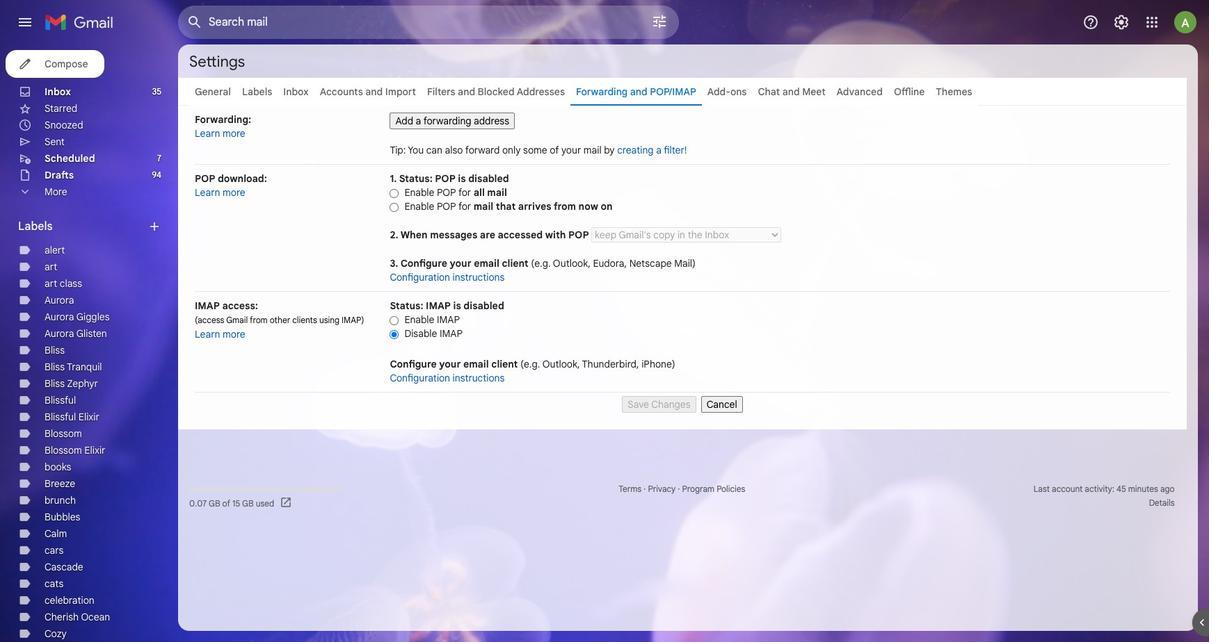 Task type: locate. For each thing, give the bounding box(es) containing it.
art down the alert link
[[45, 261, 57, 273]]

starred
[[45, 102, 77, 115]]

2 enable from the top
[[405, 200, 434, 213]]

2 more from the top
[[223, 186, 245, 199]]

navigation containing save changes
[[195, 393, 1170, 413]]

imap up enable imap
[[426, 300, 451, 312]]

1 vertical spatial from
[[250, 315, 268, 326]]

3 aurora from the top
[[45, 328, 74, 340]]

and right the filters
[[458, 86, 475, 98]]

1 vertical spatial configuration instructions link
[[390, 372, 505, 385]]

0 vertical spatial outlook,
[[553, 257, 591, 270]]

0 horizontal spatial inbox link
[[45, 86, 71, 98]]

1 vertical spatial aurora
[[45, 311, 74, 324]]

terms
[[619, 484, 642, 495]]

blossom elixir link
[[45, 445, 105, 457]]

ocean
[[81, 612, 110, 624]]

1 horizontal spatial from
[[554, 200, 576, 213]]

disabled down 3. configure your email client (e.g. outlook, eudora, netscape mail) configuration instructions
[[464, 300, 504, 312]]

imap
[[195, 300, 220, 312], [426, 300, 451, 312], [437, 314, 460, 326], [440, 328, 463, 340]]

3 bliss from the top
[[45, 378, 65, 390]]

when
[[401, 229, 428, 241]]

learn more link down forwarding:
[[195, 127, 245, 140]]

of
[[550, 144, 559, 157], [222, 499, 230, 509]]

1 horizontal spatial inbox link
[[283, 86, 309, 98]]

0 vertical spatial client
[[502, 257, 529, 270]]

and for accounts
[[366, 86, 383, 98]]

1 horizontal spatial gb
[[242, 499, 254, 509]]

0 vertical spatial status:
[[399, 173, 433, 185]]

account
[[1052, 484, 1083, 495]]

cars link
[[45, 545, 63, 557]]

of left 15
[[222, 499, 230, 509]]

enable up disable
[[405, 314, 434, 326]]

2 gb from the left
[[242, 499, 254, 509]]

configuration instructions link
[[390, 271, 505, 284], [390, 372, 505, 385]]

more down gmail
[[223, 328, 245, 341]]

0 vertical spatial configuration
[[390, 271, 450, 284]]

1 for from the top
[[459, 186, 471, 199]]

cats link
[[45, 578, 63, 591]]

bliss up the bliss tranquil link
[[45, 344, 65, 357]]

(e.g. inside 3. configure your email client (e.g. outlook, eudora, netscape mail) configuration instructions
[[531, 257, 551, 270]]

add-ons link
[[708, 86, 747, 98]]

configure down disable
[[390, 358, 437, 371]]

2 for from the top
[[459, 200, 471, 213]]

arrives
[[518, 200, 552, 213]]

and for filters
[[458, 86, 475, 98]]

0 vertical spatial labels
[[242, 86, 272, 98]]

giggles
[[76, 311, 110, 324]]

your right some
[[562, 144, 581, 157]]

configuration down 3.
[[390, 271, 450, 284]]

blossom for blossom elixir
[[45, 445, 82, 457]]

1 more from the top
[[223, 127, 245, 140]]

1 vertical spatial learn
[[195, 186, 220, 199]]

0 vertical spatial instructions
[[453, 271, 505, 284]]

alert
[[45, 244, 65, 257]]

calm link
[[45, 528, 67, 541]]

0 vertical spatial enable
[[405, 186, 434, 199]]

advanced search options image
[[646, 8, 674, 35]]

0 vertical spatial blossom
[[45, 428, 82, 440]]

disabled up all
[[468, 173, 509, 185]]

0 vertical spatial configuration instructions link
[[390, 271, 505, 284]]

for down enable pop for all mail on the top of page
[[459, 200, 471, 213]]

None radio
[[390, 202, 399, 213]]

1 art from the top
[[45, 261, 57, 273]]

labels up forwarding:
[[242, 86, 272, 98]]

0 vertical spatial email
[[474, 257, 500, 270]]

2 and from the left
[[458, 86, 475, 98]]

class
[[60, 278, 82, 290]]

2 vertical spatial learn more link
[[195, 328, 245, 341]]

2 vertical spatial mail
[[474, 200, 494, 213]]

instructions up status: imap is disabled
[[453, 271, 505, 284]]

mail left by
[[584, 144, 602, 157]]

1 instructions from the top
[[453, 271, 505, 284]]

elixir for blossom elixir
[[84, 445, 105, 457]]

0 horizontal spatial ·
[[644, 484, 646, 495]]

4 and from the left
[[783, 86, 800, 98]]

email down are
[[474, 257, 500, 270]]

1 aurora from the top
[[45, 294, 74, 307]]

pop left download:
[[195, 173, 215, 185]]

settings
[[189, 52, 245, 71]]

enable for enable pop for all mail
[[405, 186, 434, 199]]

2 vertical spatial bliss
[[45, 378, 65, 390]]

2 vertical spatial your
[[439, 358, 461, 371]]

art down art link
[[45, 278, 57, 290]]

0 vertical spatial for
[[459, 186, 471, 199]]

0 vertical spatial bliss
[[45, 344, 65, 357]]

0 horizontal spatial inbox
[[45, 86, 71, 98]]

3 more from the top
[[223, 328, 245, 341]]

thunderbird,
[[582, 358, 639, 371]]

minutes
[[1128, 484, 1159, 495]]

2 instructions from the top
[[453, 372, 505, 385]]

1 vertical spatial of
[[222, 499, 230, 509]]

0 vertical spatial configure
[[401, 257, 447, 270]]

3 and from the left
[[630, 86, 648, 98]]

0 horizontal spatial from
[[250, 315, 268, 326]]

aurora giggles
[[45, 311, 110, 324]]

cherish ocean
[[45, 612, 110, 624]]

breeze
[[45, 478, 75, 491]]

inbox right "labels" link
[[283, 86, 309, 98]]

1 vertical spatial client
[[491, 358, 518, 371]]

2 learn more link from the top
[[195, 186, 245, 199]]

learn down forwarding:
[[195, 127, 220, 140]]

for for mail that arrives from now on
[[459, 200, 471, 213]]

navigation
[[195, 393, 1170, 413]]

bliss for bliss link
[[45, 344, 65, 357]]

gb right 15
[[242, 499, 254, 509]]

and left import on the left of page
[[366, 86, 383, 98]]

1 blissful from the top
[[45, 395, 76, 407]]

configuration instructions link down the disable imap
[[390, 372, 505, 385]]

gb right 0.07
[[209, 499, 220, 509]]

labels navigation
[[0, 45, 178, 643]]

aurora for aurora giggles
[[45, 311, 74, 324]]

more button
[[0, 184, 167, 200]]

0 vertical spatial learn more link
[[195, 127, 245, 140]]

support image
[[1083, 14, 1099, 31]]

art
[[45, 261, 57, 273], [45, 278, 57, 290]]

None search field
[[178, 6, 679, 39]]

2 learn from the top
[[195, 186, 220, 199]]

last
[[1034, 484, 1050, 495]]

enable
[[405, 186, 434, 199], [405, 200, 434, 213], [405, 314, 434, 326]]

0 vertical spatial from
[[554, 200, 576, 213]]

1 vertical spatial labels
[[18, 220, 53, 234]]

0 vertical spatial blissful
[[45, 395, 76, 407]]

1 vertical spatial mail
[[487, 186, 507, 199]]

2 blissful from the top
[[45, 411, 76, 424]]

status:
[[399, 173, 433, 185], [390, 300, 423, 312]]

elixir up blossom link
[[78, 411, 99, 424]]

bliss zephyr link
[[45, 378, 98, 390]]

1 vertical spatial blossom
[[45, 445, 82, 457]]

gb
[[209, 499, 220, 509], [242, 499, 254, 509]]

2 bliss from the top
[[45, 361, 65, 374]]

0 vertical spatial aurora
[[45, 294, 74, 307]]

1 vertical spatial instructions
[[453, 372, 505, 385]]

is up enable imap
[[453, 300, 461, 312]]

inbox link right "labels" link
[[283, 86, 309, 98]]

1 vertical spatial more
[[223, 186, 245, 199]]

·
[[644, 484, 646, 495], [678, 484, 680, 495]]

your down the disable imap
[[439, 358, 461, 371]]

cascade
[[45, 562, 83, 574]]

0 vertical spatial learn
[[195, 127, 220, 140]]

1 vertical spatial outlook,
[[543, 358, 580, 371]]

blossom down blossom link
[[45, 445, 82, 457]]

2 art from the top
[[45, 278, 57, 290]]

learn more link for more
[[195, 127, 245, 140]]

cozy link
[[45, 628, 67, 641]]

learn more link down download:
[[195, 186, 245, 199]]

2 vertical spatial enable
[[405, 314, 434, 326]]

inbox link up starred at the left top
[[45, 86, 71, 98]]

(e.g. inside configure your email client (e.g. outlook, thunderbird, iphone) configuration instructions
[[521, 358, 540, 371]]

privacy
[[648, 484, 676, 495]]

can
[[426, 144, 443, 157]]

instructions down the disable imap
[[453, 372, 505, 385]]

2 vertical spatial more
[[223, 328, 245, 341]]

imap up "(access"
[[195, 300, 220, 312]]

0.07 gb of 15 gb used
[[189, 499, 274, 509]]

activity:
[[1085, 484, 1115, 495]]

elixir down blissful elixir link at the left of page
[[84, 445, 105, 457]]

using
[[319, 315, 340, 326]]

disable imap
[[405, 328, 463, 340]]

1 configuration from the top
[[390, 271, 450, 284]]

labels inside navigation
[[18, 220, 53, 234]]

enable for enable pop for mail that arrives from now on
[[405, 200, 434, 213]]

configure inside configure your email client (e.g. outlook, thunderbird, iphone) configuration instructions
[[390, 358, 437, 371]]

configure right 3.
[[401, 257, 447, 270]]

of right some
[[550, 144, 559, 157]]

outlook, inside configure your email client (e.g. outlook, thunderbird, iphone) configuration instructions
[[543, 358, 580, 371]]

labels up alert at the top left of the page
[[18, 220, 53, 234]]

gmail image
[[45, 8, 120, 36]]

from left "other"
[[250, 315, 268, 326]]

accounts
[[320, 86, 363, 98]]

elixir
[[78, 411, 99, 424], [84, 445, 105, 457]]

accounts and import
[[320, 86, 416, 98]]

1 vertical spatial learn more link
[[195, 186, 245, 199]]

themes
[[936, 86, 973, 98]]

email inside 3. configure your email client (e.g. outlook, eudora, netscape mail) configuration instructions
[[474, 257, 500, 270]]

0 vertical spatial disabled
[[468, 173, 509, 185]]

0 horizontal spatial of
[[222, 499, 230, 509]]

2 configuration from the top
[[390, 372, 450, 385]]

save changes
[[628, 399, 691, 411]]

0 vertical spatial (e.g.
[[531, 257, 551, 270]]

more inside forwarding: learn more
[[223, 127, 245, 140]]

is up enable pop for all mail on the top of page
[[458, 173, 466, 185]]

1 vertical spatial configuration
[[390, 372, 450, 385]]

1 vertical spatial art
[[45, 278, 57, 290]]

2 inbox from the left
[[283, 86, 309, 98]]

outlook, down with
[[553, 257, 591, 270]]

email down status: imap is disabled
[[463, 358, 489, 371]]

1 bliss from the top
[[45, 344, 65, 357]]

configuration instructions link for configure
[[390, 271, 505, 284]]

snoozed
[[45, 119, 83, 132]]

1. status: pop is disabled
[[390, 173, 509, 185]]

aurora down aurora link
[[45, 311, 74, 324]]

0 horizontal spatial labels
[[18, 220, 53, 234]]

mail up that
[[487, 186, 507, 199]]

creating
[[617, 144, 654, 157]]

bliss down bliss link
[[45, 361, 65, 374]]

also
[[445, 144, 463, 157]]

last account activity: 45 minutes ago details
[[1034, 484, 1175, 509]]

3 learn more link from the top
[[195, 328, 245, 341]]

mail down all
[[474, 200, 494, 213]]

inbox inside labels navigation
[[45, 86, 71, 98]]

and left pop/imap
[[630, 86, 648, 98]]

bliss link
[[45, 344, 65, 357]]

compose
[[45, 58, 88, 70]]

2 vertical spatial aurora
[[45, 328, 74, 340]]

cancel
[[707, 399, 737, 411]]

1 vertical spatial email
[[463, 358, 489, 371]]

imap down enable imap
[[440, 328, 463, 340]]

configuration instructions link up status: imap is disabled
[[390, 271, 505, 284]]

Enable IMAP radio
[[390, 316, 399, 326]]

with
[[545, 229, 566, 241]]

0 vertical spatial art
[[45, 261, 57, 273]]

and right chat
[[783, 86, 800, 98]]

0 vertical spatial elixir
[[78, 411, 99, 424]]

imap for status:
[[426, 300, 451, 312]]

0 horizontal spatial gb
[[209, 499, 220, 509]]

starred link
[[45, 102, 77, 115]]

1 vertical spatial for
[[459, 200, 471, 213]]

that
[[496, 200, 516, 213]]

blossom down blissful elixir link at the left of page
[[45, 428, 82, 440]]

pop right with
[[569, 229, 589, 241]]

2 inbox link from the left
[[283, 86, 309, 98]]

cherish ocean link
[[45, 612, 110, 624]]

1 enable from the top
[[405, 186, 434, 199]]

status: up enable imap option
[[390, 300, 423, 312]]

1 vertical spatial configure
[[390, 358, 437, 371]]

blissful down blissful link
[[45, 411, 76, 424]]

1 vertical spatial blissful
[[45, 411, 76, 424]]

instructions inside 3. configure your email client (e.g. outlook, eudora, netscape mail) configuration instructions
[[453, 271, 505, 284]]

3 learn from the top
[[195, 328, 220, 341]]

for left all
[[459, 186, 471, 199]]

cats
[[45, 578, 63, 591]]

1 horizontal spatial labels
[[242, 86, 272, 98]]

learn down download:
[[195, 186, 220, 199]]

1 blossom from the top
[[45, 428, 82, 440]]

inbox for first inbox link
[[45, 86, 71, 98]]

pop up enable pop for all mail on the top of page
[[435, 173, 456, 185]]

configuration down disable
[[390, 372, 450, 385]]

1 vertical spatial bliss
[[45, 361, 65, 374]]

outlook,
[[553, 257, 591, 270], [543, 358, 580, 371]]

0 vertical spatial more
[[223, 127, 245, 140]]

aurora
[[45, 294, 74, 307], [45, 311, 74, 324], [45, 328, 74, 340]]

1 and from the left
[[366, 86, 383, 98]]

from
[[554, 200, 576, 213], [250, 315, 268, 326]]

inbox
[[45, 86, 71, 98], [283, 86, 309, 98]]

2 aurora from the top
[[45, 311, 74, 324]]

1 learn more link from the top
[[195, 127, 245, 140]]

configuration inside 3. configure your email client (e.g. outlook, eudora, netscape mail) configuration instructions
[[390, 271, 450, 284]]

client inside 3. configure your email client (e.g. outlook, eudora, netscape mail) configuration instructions
[[502, 257, 529, 270]]

status: right 1.
[[399, 173, 433, 185]]

configure your email client (e.g. outlook, thunderbird, iphone) configuration instructions
[[390, 358, 676, 385]]

forwarding and pop/imap link
[[576, 86, 696, 98]]

labels for labels heading
[[18, 220, 53, 234]]

enable up when
[[405, 200, 434, 213]]

from left now
[[554, 200, 576, 213]]

aurora down 'art class'
[[45, 294, 74, 307]]

1 · from the left
[[644, 484, 646, 495]]

45
[[1117, 484, 1126, 495]]

2 vertical spatial learn
[[195, 328, 220, 341]]

learn more link for learn
[[195, 186, 245, 199]]

2 configuration instructions link from the top
[[390, 372, 505, 385]]

1 vertical spatial enable
[[405, 200, 434, 213]]

learn more link down "(access"
[[195, 328, 245, 341]]

settings image
[[1113, 14, 1130, 31]]

client inside configure your email client (e.g. outlook, thunderbird, iphone) configuration instructions
[[491, 358, 518, 371]]

1 configuration instructions link from the top
[[390, 271, 505, 284]]

aurora up bliss link
[[45, 328, 74, 340]]

1 vertical spatial your
[[450, 257, 471, 270]]

None button
[[390, 113, 515, 129]]

3 enable from the top
[[405, 314, 434, 326]]

inbox up starred at the left top
[[45, 86, 71, 98]]

1 horizontal spatial of
[[550, 144, 559, 157]]

bliss
[[45, 344, 65, 357], [45, 361, 65, 374], [45, 378, 65, 390]]

filters and blocked addresses
[[427, 86, 565, 98]]

1 vertical spatial elixir
[[84, 445, 105, 457]]

mail
[[584, 144, 602, 157], [487, 186, 507, 199], [474, 200, 494, 213]]

1 vertical spatial (e.g.
[[521, 358, 540, 371]]

your
[[562, 144, 581, 157], [450, 257, 471, 270], [439, 358, 461, 371]]

· right privacy link
[[678, 484, 680, 495]]

program
[[682, 484, 715, 495]]

bliss up blissful link
[[45, 378, 65, 390]]

imap for disable
[[440, 328, 463, 340]]

your down messages
[[450, 257, 471, 270]]

footer
[[178, 483, 1187, 511]]

1 learn from the top
[[195, 127, 220, 140]]

enable down 1. status: pop is disabled
[[405, 186, 434, 199]]

and
[[366, 86, 383, 98], [458, 86, 475, 98], [630, 86, 648, 98], [783, 86, 800, 98]]

breeze link
[[45, 478, 75, 491]]

2 blossom from the top
[[45, 445, 82, 457]]

all
[[474, 186, 485, 199]]

learn inside pop download: learn more
[[195, 186, 220, 199]]

None radio
[[390, 188, 399, 199]]

learn
[[195, 127, 220, 140], [195, 186, 220, 199], [195, 328, 220, 341]]

aurora glisten link
[[45, 328, 107, 340]]

learn down "(access"
[[195, 328, 220, 341]]

labels heading
[[18, 220, 148, 234]]

outlook, left "thunderbird,"
[[543, 358, 580, 371]]

more down forwarding:
[[223, 127, 245, 140]]

1 gb from the left
[[209, 499, 220, 509]]

· right 'terms'
[[644, 484, 646, 495]]

is
[[458, 173, 466, 185], [453, 300, 461, 312]]

labels for "labels" link
[[242, 86, 272, 98]]

1 horizontal spatial inbox
[[283, 86, 309, 98]]

1 horizontal spatial ·
[[678, 484, 680, 495]]

1 vertical spatial disabled
[[464, 300, 504, 312]]

more down download:
[[223, 186, 245, 199]]

1 inbox from the left
[[45, 86, 71, 98]]

blissful down bliss zephyr
[[45, 395, 76, 407]]

save
[[628, 399, 649, 411]]

imap down status: imap is disabled
[[437, 314, 460, 326]]

your inside configure your email client (e.g. outlook, thunderbird, iphone) configuration instructions
[[439, 358, 461, 371]]



Task type: describe. For each thing, give the bounding box(es) containing it.
more inside imap access: (access gmail from other clients using imap) learn more
[[223, 328, 245, 341]]

forward
[[465, 144, 500, 157]]

and for forwarding
[[630, 86, 648, 98]]

1 inbox link from the left
[[45, 86, 71, 98]]

main menu image
[[17, 14, 33, 31]]

aurora giggles link
[[45, 311, 110, 324]]

0 vertical spatial your
[[562, 144, 581, 157]]

blissful link
[[45, 395, 76, 407]]

your inside 3. configure your email client (e.g. outlook, eudora, netscape mail) configuration instructions
[[450, 257, 471, 270]]

email inside configure your email client (e.g. outlook, thunderbird, iphone) configuration instructions
[[463, 358, 489, 371]]

0 vertical spatial mail
[[584, 144, 602, 157]]

pop down 1. status: pop is disabled
[[437, 186, 456, 199]]

blissful elixir link
[[45, 411, 99, 424]]

pop down enable pop for all mail on the top of page
[[437, 200, 456, 213]]

chat
[[758, 86, 780, 98]]

blossom link
[[45, 428, 82, 440]]

art class link
[[45, 278, 82, 290]]

ago
[[1161, 484, 1175, 495]]

1 vertical spatial is
[[453, 300, 461, 312]]

only
[[502, 144, 521, 157]]

enable for enable imap
[[405, 314, 434, 326]]

netscape
[[630, 257, 672, 270]]

save changes button
[[622, 397, 696, 413]]

privacy link
[[648, 484, 676, 495]]

cascade link
[[45, 562, 83, 574]]

glisten
[[76, 328, 107, 340]]

blissful for blissful elixir
[[45, 411, 76, 424]]

imap inside imap access: (access gmail from other clients using imap) learn more
[[195, 300, 220, 312]]

3.
[[390, 257, 398, 270]]

celebration
[[45, 595, 94, 607]]

search mail image
[[182, 10, 207, 35]]

aurora for aurora link
[[45, 294, 74, 307]]

bliss tranquil
[[45, 361, 102, 374]]

bubbles link
[[45, 511, 80, 524]]

and for chat
[[783, 86, 800, 98]]

bliss for bliss tranquil
[[45, 361, 65, 374]]

0 vertical spatial of
[[550, 144, 559, 157]]

used
[[256, 499, 274, 509]]

for for all mail
[[459, 186, 471, 199]]

now
[[579, 200, 598, 213]]

art for art link
[[45, 261, 57, 273]]

2 · from the left
[[678, 484, 680, 495]]

disable
[[405, 328, 437, 340]]

configure inside 3. configure your email client (e.g. outlook, eudora, netscape mail) configuration instructions
[[401, 257, 447, 270]]

0 vertical spatial is
[[458, 173, 466, 185]]

download:
[[218, 173, 267, 185]]

aurora for aurora glisten
[[45, 328, 74, 340]]

calm
[[45, 528, 67, 541]]

bliss for bliss zephyr
[[45, 378, 65, 390]]

clients
[[292, 315, 317, 326]]

brunch link
[[45, 495, 76, 507]]

offline
[[894, 86, 925, 98]]

creating a filter! link
[[617, 144, 687, 157]]

art for art class
[[45, 278, 57, 290]]

blossom elixir
[[45, 445, 105, 457]]

zephyr
[[67, 378, 98, 390]]

blissful for blissful link
[[45, 395, 76, 407]]

filters
[[427, 86, 455, 98]]

configuration instructions link for your
[[390, 372, 505, 385]]

terms link
[[619, 484, 642, 495]]

cherish
[[45, 612, 79, 624]]

other
[[270, 315, 290, 326]]

a
[[656, 144, 662, 157]]

learn inside imap access: (access gmail from other clients using imap) learn more
[[195, 328, 220, 341]]

bliss zephyr
[[45, 378, 98, 390]]

forwarding and pop/imap
[[576, 86, 696, 98]]

scheduled
[[45, 152, 95, 165]]

instructions inside configure your email client (e.g. outlook, thunderbird, iphone) configuration instructions
[[453, 372, 505, 385]]

elixir for blissful elixir
[[78, 411, 99, 424]]

imap)
[[342, 315, 364, 326]]

from inside imap access: (access gmail from other clients using imap) learn more
[[250, 315, 268, 326]]

imap for enable
[[437, 314, 460, 326]]

footer containing terms
[[178, 483, 1187, 511]]

iphone)
[[642, 358, 676, 371]]

celebration link
[[45, 595, 94, 607]]

forwarding:
[[195, 113, 251, 126]]

configuration inside configure your email client (e.g. outlook, thunderbird, iphone) configuration instructions
[[390, 372, 450, 385]]

advanced link
[[837, 86, 883, 98]]

learn inside forwarding: learn more
[[195, 127, 220, 140]]

tranquil
[[67, 361, 102, 374]]

accessed
[[498, 229, 543, 241]]

status: imap is disabled
[[390, 300, 504, 312]]

15
[[232, 499, 240, 509]]

aurora glisten
[[45, 328, 107, 340]]

1.
[[390, 173, 397, 185]]

Disable IMAP radio
[[390, 330, 399, 340]]

themes link
[[936, 86, 973, 98]]

follow link to manage storage image
[[280, 497, 294, 511]]

sent
[[45, 136, 65, 148]]

7
[[157, 153, 161, 164]]

by
[[604, 144, 615, 157]]

general
[[195, 86, 231, 98]]

program policies link
[[682, 484, 746, 495]]

outlook, inside 3. configure your email client (e.g. outlook, eudora, netscape mail) configuration instructions
[[553, 257, 591, 270]]

cozy
[[45, 628, 67, 641]]

you
[[408, 144, 424, 157]]

policies
[[717, 484, 746, 495]]

pop download: learn more
[[195, 173, 267, 199]]

pop/imap
[[650, 86, 696, 98]]

sent link
[[45, 136, 65, 148]]

pop inside pop download: learn more
[[195, 173, 215, 185]]

chat and meet
[[758, 86, 826, 98]]

terms · privacy · program policies
[[619, 484, 746, 495]]

compose button
[[6, 50, 105, 78]]

blossom for blossom link
[[45, 428, 82, 440]]

tip:
[[390, 144, 406, 157]]

imap access: (access gmail from other clients using imap) learn more
[[195, 300, 364, 341]]

enable pop for all mail
[[405, 186, 507, 199]]

more inside pop download: learn more
[[223, 186, 245, 199]]

2.
[[390, 229, 398, 241]]

changes
[[652, 399, 691, 411]]

1 vertical spatial status:
[[390, 300, 423, 312]]

offline link
[[894, 86, 925, 98]]

inbox for 2nd inbox link from the left
[[283, 86, 309, 98]]

art link
[[45, 261, 57, 273]]

drafts
[[45, 169, 74, 182]]

Search mail text field
[[209, 15, 612, 29]]

general link
[[195, 86, 231, 98]]

messages
[[430, 229, 478, 241]]

more
[[45, 186, 67, 198]]

0.07
[[189, 499, 207, 509]]

drafts link
[[45, 169, 74, 182]]

blissful elixir
[[45, 411, 99, 424]]



Task type: vqa. For each thing, say whether or not it's contained in the screenshot.
Conversations
no



